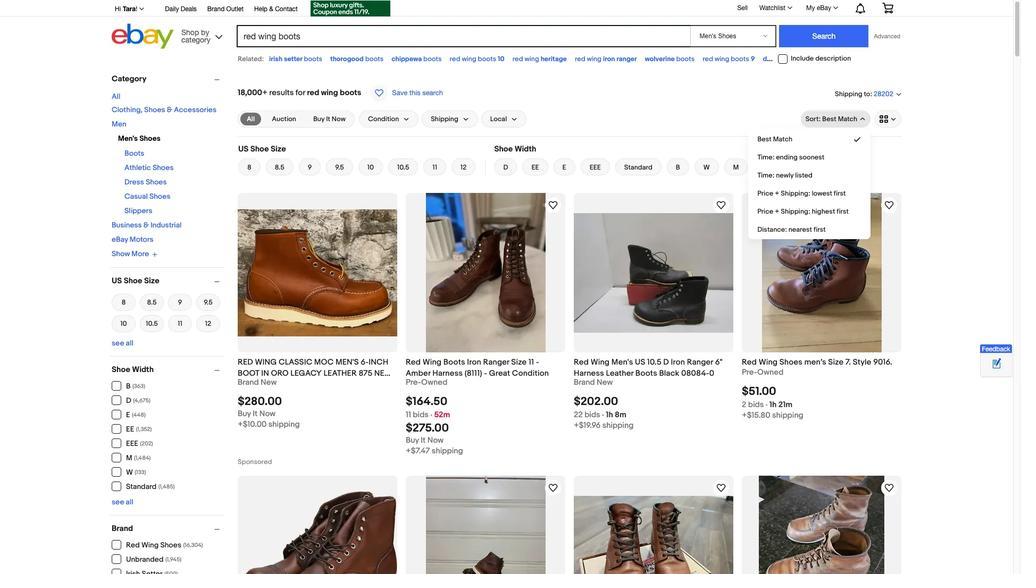 Task type: locate. For each thing, give the bounding box(es) containing it.
0 vertical spatial 8.5
[[275, 163, 285, 172]]

standard left b link
[[625, 163, 653, 172]]

· up +$15.80
[[766, 400, 768, 410]]

brand up unbranded on the bottom
[[112, 524, 133, 534]]

2 time: from the top
[[758, 171, 775, 180]]

0 horizontal spatial e
[[126, 411, 130, 420]]

· inside the $164.50 11 bids · 52m $275.00 buy it now +$7.47 shipping
[[431, 410, 433, 421]]

1 horizontal spatial 9.5
[[335, 163, 344, 172]]

shipping inside the $164.50 11 bids · 52m $275.00 buy it now +$7.47 shipping
[[432, 447, 463, 457]]

w inside main content
[[704, 163, 710, 172]]

buy inside buy it now link
[[313, 115, 325, 123]]

iron inside red wing boots iron ranger size 11  - amber harness (8111) - great condition pre-owned
[[467, 358, 482, 368]]

first
[[835, 189, 847, 198], [837, 208, 850, 216], [814, 226, 826, 234]]

1 vertical spatial condition
[[512, 369, 549, 379]]

boots left black
[[636, 369, 658, 379]]

+ for 18,000 + results for red wing boots
[[262, 88, 268, 98]]

2 horizontal spatial bids
[[749, 400, 765, 410]]

boots up athletic
[[125, 149, 144, 158]]

ee link
[[523, 159, 549, 176]]

8 link down show
[[112, 293, 136, 312]]

shipping left to
[[836, 90, 863, 98]]

0 horizontal spatial d
[[126, 397, 131, 406]]

harness left (8111)
[[433, 369, 463, 379]]

None submit
[[780, 25, 869, 47]]

-
[[536, 358, 540, 368], [484, 369, 488, 379]]

1 vertical spatial time:
[[758, 171, 775, 180]]

match
[[839, 115, 858, 123], [774, 135, 793, 144]]

red right 6"
[[743, 358, 758, 368]]

+ up distance:
[[776, 208, 780, 216]]

0 horizontal spatial 10.5
[[146, 320, 158, 328]]

new
[[261, 378, 277, 388], [597, 378, 613, 388]]

slippers link
[[125, 207, 152, 216]]

1 see from the top
[[112, 339, 124, 348]]

1 iron from the left
[[467, 358, 482, 368]]

0 horizontal spatial 12
[[205, 320, 211, 328]]

standard
[[625, 163, 653, 172], [126, 483, 157, 492]]

1 vertical spatial boots
[[444, 358, 466, 368]]

brand for brand outlet
[[207, 5, 225, 13]]

red wing boots iron ranger size 11  - amber harness (8111) - great condition heading
[[406, 358, 549, 379]]

12 link
[[452, 159, 476, 176], [196, 314, 220, 333]]

iron up black
[[672, 358, 686, 368]]

0 vertical spatial us
[[238, 144, 249, 154]]

bids inside $202.00 22 bids · 1h 8m +$19.96 shipping
[[585, 410, 601, 421]]

1 harness from the left
[[433, 369, 463, 379]]

wing for red wing boots 10
[[462, 55, 477, 63]]

shipping inside shipping to : 28202
[[836, 90, 863, 98]]

0 horizontal spatial 11 link
[[168, 314, 192, 333]]

watch red wing shoes men's size 7. style 9016. image
[[884, 199, 896, 212]]

pre- up $164.50
[[406, 378, 422, 388]]

0 horizontal spatial eee
[[126, 440, 138, 449]]

shoe
[[251, 144, 269, 154], [495, 144, 513, 154], [124, 276, 142, 286], [112, 365, 130, 375]]

1 horizontal spatial width
[[515, 144, 537, 154]]

e left (448)
[[126, 411, 130, 420]]

pre- inside red wing boots iron ranger size 11  - amber harness (8111) - great condition pre-owned
[[406, 378, 422, 388]]

more
[[132, 250, 149, 259]]

0 vertical spatial -
[[536, 358, 540, 368]]

b left w link
[[676, 163, 681, 172]]

& inside account navigation
[[269, 5, 274, 13]]

get the coupon image
[[311, 1, 391, 17]]

0 vertical spatial 8.5 link
[[266, 159, 294, 176]]

0 vertical spatial ee
[[532, 163, 540, 172]]

0 vertical spatial 10 link
[[359, 159, 383, 176]]

match up ending
[[774, 135, 793, 144]]

1 shipping: from the top
[[782, 189, 811, 198]]

1 horizontal spatial buy
[[313, 115, 325, 123]]

best right sort:
[[823, 115, 837, 123]]

10
[[498, 55, 505, 63], [368, 163, 374, 172], [121, 320, 127, 328]]

1 vertical spatial 10.5
[[146, 320, 158, 328]]

Search for anything text field
[[238, 26, 689, 46]]

in down the wing
[[261, 369, 269, 379]]

shipping: up price + shipping: highest first on the top of page
[[782, 189, 811, 198]]

ee left e link
[[532, 163, 540, 172]]

newly
[[777, 171, 794, 180]]

2 harness from the left
[[574, 369, 605, 379]]

new down the wing
[[261, 378, 277, 388]]

harness inside red wing boots iron ranger size 11  - amber harness (8111) - great condition pre-owned
[[433, 369, 463, 379]]

9.5 down us shoe size dropdown button
[[204, 298, 213, 307]]

see all for shoe
[[112, 498, 134, 507]]

8 down all text field
[[248, 163, 252, 172]]

show more button
[[112, 250, 158, 259]]

boots right thorogood
[[366, 55, 384, 63]]

2 vertical spatial buy
[[406, 436, 419, 446]]

shoes left men's
[[780, 358, 803, 368]]

1 ranger from the left
[[484, 358, 510, 368]]

0 horizontal spatial ebay
[[112, 235, 128, 244]]

0 horizontal spatial width
[[132, 365, 154, 375]]

brand for brand
[[112, 524, 133, 534]]

0 horizontal spatial ·
[[431, 410, 433, 421]]

9 left danner
[[751, 55, 756, 63]]

1 horizontal spatial condition
[[512, 369, 549, 379]]

0 vertical spatial 9.5
[[335, 163, 344, 172]]

red down search for anything text box
[[450, 55, 461, 63]]

9
[[751, 55, 756, 63], [308, 163, 312, 172], [178, 298, 182, 307]]

21m
[[779, 400, 793, 410]]

standard inside main content
[[625, 163, 653, 172]]

brand new
[[238, 378, 277, 388]]

all link down "18,000"
[[241, 113, 261, 126]]

black
[[660, 369, 680, 379]]

red inside red wing boots iron ranger size 11  - amber harness (8111) - great condition pre-owned
[[406, 358, 421, 368]]

boots up (8111)
[[444, 358, 466, 368]]

size inside the red wing shoes men's size 7. style 9016. pre-owned
[[829, 358, 844, 368]]

0 vertical spatial shipping:
[[782, 189, 811, 198]]

d up black
[[664, 358, 670, 368]]

1 horizontal spatial harness
[[574, 369, 605, 379]]

10.5
[[398, 163, 410, 172], [146, 320, 158, 328], [648, 358, 662, 368]]

1 horizontal spatial e
[[563, 163, 567, 172]]

owned inside the red wing shoes men's size 7. style 9016. pre-owned
[[758, 368, 784, 378]]

(1,945)
[[166, 557, 182, 564]]

bids for $164.50
[[413, 410, 429, 421]]

price
[[758, 189, 774, 198], [758, 208, 774, 216]]

11 link down shipping 'dropdown button'
[[424, 159, 447, 176]]

+ down newly
[[776, 189, 780, 198]]

· left 52m
[[431, 410, 433, 421]]

0 vertical spatial buy
[[313, 115, 325, 123]]

2 ranger from the left
[[688, 358, 714, 368]]

1 horizontal spatial now
[[332, 115, 346, 123]]

buy up the '+$10.00'
[[238, 409, 251, 420]]

& up the motors
[[144, 221, 149, 230]]

1h left 21m
[[770, 400, 777, 410]]

w for w (133)
[[126, 468, 133, 477]]

1 vertical spatial e
[[126, 411, 130, 420]]

1 horizontal spatial us shoe size
[[238, 144, 286, 154]]

2 price from the top
[[758, 208, 774, 216]]

1 vertical spatial +
[[776, 189, 780, 198]]

8.5 down us shoe size dropdown button
[[147, 298, 157, 307]]

shoes right clothing,
[[144, 105, 165, 114]]

red for $164.50
[[406, 358, 421, 368]]

8.5 inside main content
[[275, 163, 285, 172]]

0 vertical spatial e
[[563, 163, 567, 172]]

red wing shoes heritage classic moc 1907 boots | men size 10 ee - copper image
[[426, 476, 546, 575]]

0 horizontal spatial all
[[112, 92, 121, 101]]

1 horizontal spatial 10
[[368, 163, 374, 172]]

0 vertical spatial w
[[704, 163, 710, 172]]

0 horizontal spatial new
[[261, 378, 277, 388]]

8.5 link
[[266, 159, 294, 176], [140, 293, 164, 312]]

see all button for shoe
[[112, 498, 134, 507]]

b left (363)
[[126, 382, 131, 391]]

wing up buy it now
[[321, 88, 338, 98]]

0 vertical spatial it
[[326, 115, 331, 123]]

0 vertical spatial condition
[[368, 115, 399, 123]]

1 vertical spatial 9
[[308, 163, 312, 172]]

wing up unbranded (1,945)
[[142, 541, 159, 550]]

(1,484)
[[134, 455, 151, 462]]

it down 18,000 + results for red wing boots
[[326, 115, 331, 123]]

10.5 for the topmost 10.5 link
[[398, 163, 410, 172]]

nearest
[[789, 226, 813, 234]]

daily deals
[[165, 5, 197, 13]]

bids for $51.00
[[749, 400, 765, 410]]

match down shipping to : 28202
[[839, 115, 858, 123]]

0 horizontal spatial 8 link
[[112, 293, 136, 312]]

· for 21m
[[766, 400, 768, 410]]

feedback
[[983, 346, 1011, 353]]

d left ee link
[[504, 163, 509, 172]]

see all button down standard (1,485)
[[112, 498, 134, 507]]

men's up boots link
[[118, 134, 138, 143]]

1 vertical spatial see all button
[[112, 498, 134, 507]]

brand inside account navigation
[[207, 5, 225, 13]]

boots inside red wing men's us 10.5 d iron ranger 6" harness leather boots black 08084-0 brand new
[[636, 369, 658, 379]]

wing up "amber" at the bottom left
[[423, 358, 442, 368]]

best match link
[[750, 130, 871, 149]]

amber
[[406, 369, 431, 379]]

8 down show
[[122, 298, 126, 307]]

0 horizontal spatial buy
[[238, 409, 251, 420]]

2 shipping: from the top
[[782, 208, 811, 216]]

9.5 down buy it now
[[335, 163, 344, 172]]

9.5 link down us shoe size dropdown button
[[196, 293, 220, 312]]

1 time: from the top
[[758, 153, 775, 162]]

all
[[112, 92, 121, 101], [247, 115, 255, 123]]

0 vertical spatial eee
[[590, 163, 601, 172]]

see all button up b (363)
[[112, 339, 134, 348]]

8 link
[[238, 159, 261, 176], [112, 293, 136, 312]]

bids inside $51.00 2 bids · 1h 21m +$15.80 shipping
[[749, 400, 765, 410]]

great
[[489, 369, 511, 379]]

1 horizontal spatial 1h
[[770, 400, 777, 410]]

sort:
[[806, 115, 821, 123]]

ending
[[777, 153, 798, 162]]

1 vertical spatial 8.5
[[147, 298, 157, 307]]

1 horizontal spatial 9.5 link
[[326, 159, 353, 176]]

1 horizontal spatial d
[[504, 163, 509, 172]]

d for d
[[504, 163, 509, 172]]

9.5 inside main content
[[335, 163, 344, 172]]

danner
[[764, 55, 785, 63]]

+$19.96
[[574, 421, 601, 431]]

2 see all button from the top
[[112, 498, 134, 507]]

account navigation
[[109, 0, 902, 18]]

width up (363)
[[132, 365, 154, 375]]

listed
[[796, 171, 813, 180]]

1 horizontal spatial all link
[[241, 113, 261, 126]]

time: for time: newly listed
[[758, 171, 775, 180]]

1h inside $51.00 2 bids · 1h 21m +$15.80 shipping
[[770, 400, 777, 410]]

9 link down us shoe size dropdown button
[[168, 293, 192, 312]]

1 horizontal spatial shoe width
[[495, 144, 537, 154]]

w (133)
[[126, 468, 146, 477]]

2
[[743, 400, 747, 410]]

1 vertical spatial m
[[126, 454, 132, 463]]

tara
[[123, 5, 136, 13]]

see all button for us
[[112, 339, 134, 348]]

0 vertical spatial standard
[[625, 163, 653, 172]]

width inside main content
[[515, 144, 537, 154]]

·
[[766, 400, 768, 410], [431, 410, 433, 421], [603, 410, 605, 421]]

my
[[807, 4, 816, 12]]

us shoe size button
[[112, 276, 225, 286]]

us inside red wing men's us 10.5 d iron ranger 6" harness leather boots black 08084-0 brand new
[[636, 358, 646, 368]]

pre- up $51.00
[[743, 368, 758, 378]]

0 vertical spatial b
[[676, 163, 681, 172]]

price for price + shipping: lowest first
[[758, 189, 774, 198]]

0 horizontal spatial now
[[260, 409, 276, 420]]

all link
[[112, 92, 121, 101], [241, 113, 261, 126]]

0 vertical spatial now
[[332, 115, 346, 123]]

main content containing $51.00
[[234, 69, 906, 575]]

shoes
[[144, 105, 165, 114], [140, 134, 161, 143], [153, 163, 174, 172], [146, 178, 167, 187], [150, 192, 171, 201], [780, 358, 803, 368], [160, 541, 182, 550]]

boots left danner
[[731, 55, 750, 63]]

1 vertical spatial standard
[[126, 483, 157, 492]]

1 horizontal spatial new
[[597, 378, 613, 388]]

2 horizontal spatial buy
[[406, 436, 419, 446]]

size inside red wing boots iron ranger size 11  - amber harness (8111) - great condition pre-owned
[[512, 358, 527, 368]]

2 horizontal spatial ·
[[766, 400, 768, 410]]

see all down standard (1,485)
[[112, 498, 134, 507]]

w for w
[[704, 163, 710, 172]]

0 vertical spatial match
[[839, 115, 858, 123]]

shipping down search
[[431, 115, 459, 123]]

1 horizontal spatial ebay
[[818, 4, 832, 12]]

1 vertical spatial shoe width
[[112, 365, 154, 375]]

2 vertical spatial it
[[421, 436, 426, 446]]

ee left (1,352)
[[126, 425, 134, 434]]

10 link
[[359, 159, 383, 176], [112, 314, 136, 333]]

0 horizontal spatial bids
[[413, 410, 429, 421]]

$51.00
[[743, 385, 777, 399]]

1 vertical spatial ee
[[126, 425, 134, 434]]

price for price + shipping: highest first
[[758, 208, 774, 216]]

iron inside red wing men's us 10.5 d iron ranger 6" harness leather boots black 08084-0 brand new
[[672, 358, 686, 368]]

1 vertical spatial price
[[758, 208, 774, 216]]

m left (1,484)
[[126, 454, 132, 463]]

m inside main content
[[734, 163, 740, 172]]

1 horizontal spatial owned
[[758, 368, 784, 378]]

business
[[112, 221, 142, 230]]

9.5 for the left 9.5 link
[[204, 298, 213, 307]]

$164.50 11 bids · 52m $275.00 buy it now +$7.47 shipping
[[406, 396, 463, 457]]

shipping down 8m
[[603, 421, 634, 431]]

1 vertical spatial 10
[[368, 163, 374, 172]]

casual shoes link
[[125, 192, 171, 201]]

red wing shoes men's size 7. style 9016. link
[[743, 357, 902, 368]]

all for shoe
[[126, 339, 134, 348]]

us shoe size
[[238, 144, 286, 154], [112, 276, 160, 286]]

1 vertical spatial 10 link
[[112, 314, 136, 333]]

1 vertical spatial -
[[484, 369, 488, 379]]

· down $202.00
[[603, 410, 605, 421]]

boots link
[[125, 149, 144, 158]]

2 new from the left
[[597, 378, 613, 388]]

shoes inside the red wing shoes men's size 7. style 9016. pre-owned
[[780, 358, 803, 368]]

1h
[[770, 400, 777, 410], [606, 410, 614, 421]]

shipping
[[773, 411, 804, 421], [269, 420, 300, 430], [603, 421, 634, 431], [432, 447, 463, 457]]

wing for $202.00
[[591, 358, 610, 368]]

w right b link
[[704, 163, 710, 172]]

2 horizontal spatial 10.5
[[648, 358, 662, 368]]

brand left outlet
[[207, 5, 225, 13]]

08084-
[[682, 369, 710, 379]]

dress shoes link
[[125, 178, 167, 187]]

ebay motors link
[[112, 235, 154, 244]]

11 inside red wing boots iron ranger size 11  - amber harness (8111) - great condition pre-owned
[[529, 358, 535, 368]]

0 vertical spatial 10
[[498, 55, 505, 63]]

11 link down us shoe size dropdown button
[[168, 314, 192, 333]]

0 vertical spatial 8
[[248, 163, 252, 172]]

8.5 link down auction at left
[[266, 159, 294, 176]]

watch red wing shoes heritage classic moc 1907 boots | men size 10 ee - copper image
[[547, 482, 560, 495]]

red for $202.00
[[574, 358, 589, 368]]

red right the wolverine boots
[[703, 55, 714, 63]]

2 see from the top
[[112, 498, 124, 507]]

shoe width up b (363)
[[112, 365, 154, 375]]

1 vertical spatial all
[[126, 498, 134, 507]]

see all up b (363)
[[112, 339, 134, 348]]

brand outlet
[[207, 5, 244, 13]]

first down highest
[[814, 226, 826, 234]]

0 vertical spatial +
[[262, 88, 268, 98]]

1 see all from the top
[[112, 339, 134, 348]]

9.5 link down buy it now
[[326, 159, 353, 176]]

ebay right my
[[818, 4, 832, 12]]

· inside $202.00 22 bids · 1h 8m +$19.96 shipping
[[603, 410, 605, 421]]

12 inside main content
[[461, 163, 467, 172]]

m for m (1,484)
[[126, 454, 132, 463]]

& inside "business & industrial ebay motors"
[[144, 221, 149, 230]]

brand outlet link
[[207, 4, 244, 15]]

shoe width up d link on the top
[[495, 144, 537, 154]]

us shoe size down all text field
[[238, 144, 286, 154]]

main content
[[234, 69, 906, 575]]

m
[[734, 163, 740, 172], [126, 454, 132, 463]]

1 vertical spatial 10.5 link
[[140, 314, 164, 333]]

1 vertical spatial it
[[253, 409, 258, 420]]

1 vertical spatial ebay
[[112, 235, 128, 244]]

boots inside red wing boots iron ranger size 11  - amber harness (8111) - great condition pre-owned
[[444, 358, 466, 368]]

1 vertical spatial eee
[[126, 440, 138, 449]]

best
[[823, 115, 837, 123], [758, 135, 772, 144]]

0 vertical spatial &
[[269, 5, 274, 13]]

d left the (4,675)
[[126, 397, 131, 406]]

2 horizontal spatial it
[[421, 436, 426, 446]]

1h for $202.00
[[606, 410, 614, 421]]

m right w link
[[734, 163, 740, 172]]

condition right great on the left bottom
[[512, 369, 549, 379]]

2 vertical spatial &
[[144, 221, 149, 230]]

now up the '+$10.00'
[[260, 409, 276, 420]]

red
[[238, 358, 253, 368]]

8m
[[615, 410, 627, 421]]

bids inside the $164.50 11 bids · 52m $275.00 buy it now +$7.47 shipping
[[413, 410, 429, 421]]

2 horizontal spatial now
[[428, 436, 444, 446]]

1h for $51.00
[[770, 400, 777, 410]]

1 all from the top
[[126, 339, 134, 348]]

deals
[[181, 5, 197, 13]]

1 horizontal spatial 10.5 link
[[389, 159, 419, 176]]

0 vertical spatial boots
[[125, 149, 144, 158]]

2 all from the top
[[126, 498, 134, 507]]

ee (1,352)
[[126, 425, 152, 434]]

10.5 down us shoe size dropdown button
[[146, 320, 158, 328]]

time: down best match
[[758, 153, 775, 162]]

red wing boots 10
[[450, 55, 505, 63]]

1 price from the top
[[758, 189, 774, 198]]

best up time: ending soonest
[[758, 135, 772, 144]]

wing left danner
[[715, 55, 730, 63]]

12 link inside main content
[[452, 159, 476, 176]]

harness inside red wing men's us 10.5 d iron ranger 6" harness leather boots black 08084-0 brand new
[[574, 369, 605, 379]]

all for width
[[126, 498, 134, 507]]

irish setter boots
[[269, 55, 323, 63]]

slippers
[[125, 207, 152, 216]]

1 vertical spatial all link
[[241, 113, 261, 126]]

bids up +$15.80
[[749, 400, 765, 410]]

red right for in the left of the page
[[307, 88, 320, 98]]

red inside the red wing shoes men's size 7. style 9016. pre-owned
[[743, 358, 758, 368]]

owned up $51.00
[[758, 368, 784, 378]]

wing for red wing iron ranger
[[587, 55, 602, 63]]

shipping right +$7.47
[[432, 447, 463, 457]]

1 horizontal spatial ·
[[603, 410, 605, 421]]

save
[[392, 89, 408, 97]]

red wing heritage classic 6" iron ranger boot # 8111 amber made in usa 2e & d image
[[238, 492, 398, 575]]

1 see all button from the top
[[112, 339, 134, 348]]

0 horizontal spatial 9.5
[[204, 298, 213, 307]]

28202
[[874, 90, 894, 99]]

wing inside red wing men's us 10.5 d iron ranger 6" harness leather boots black 08084-0 brand new
[[591, 358, 610, 368]]

b inside main content
[[676, 163, 681, 172]]

0 horizontal spatial 8.5 link
[[140, 293, 164, 312]]

e for e (448)
[[126, 411, 130, 420]]

red right heritage
[[575, 55, 586, 63]]

8
[[248, 163, 252, 172], [122, 298, 126, 307]]

first right highest
[[837, 208, 850, 216]]

& right the help
[[269, 5, 274, 13]]

1h inside $202.00 22 bids · 1h 8m +$19.96 shipping
[[606, 410, 614, 421]]

wing inside red wing boots iron ranger size 11  - amber harness (8111) - great condition pre-owned
[[423, 358, 442, 368]]

brand button
[[112, 524, 225, 534]]

e inside main content
[[563, 163, 567, 172]]

2 see all from the top
[[112, 498, 134, 507]]

9.5 link
[[326, 159, 353, 176], [196, 293, 220, 312]]

· inside $51.00 2 bids · 1h 21m +$15.80 shipping
[[766, 400, 768, 410]]

red wing 1907 heritage 6" classic moc toe boots size 12ee image
[[760, 476, 885, 575]]

m (1,484)
[[126, 454, 151, 463]]

none submit inside shop by category banner
[[780, 25, 869, 47]]

it inside $280.00 buy it now +$10.00 shipping
[[253, 409, 258, 420]]

new
[[375, 369, 392, 379]]

new up $202.00
[[597, 378, 613, 388]]

red inside red wing men's us 10.5 d iron ranger 6" harness leather boots black 08084-0 brand new
[[574, 358, 589, 368]]

+$15.80
[[743, 411, 771, 421]]

all up clothing,
[[112, 92, 121, 101]]

watchlist
[[760, 4, 786, 12]]

0 horizontal spatial &
[[144, 221, 149, 230]]

lowest
[[812, 189, 833, 198]]

2 vertical spatial 10
[[121, 320, 127, 328]]

condition down 'save'
[[368, 115, 399, 123]]

2 vertical spatial 9
[[178, 298, 182, 307]]

shipping inside 'dropdown button'
[[431, 115, 459, 123]]

2 iron from the left
[[672, 358, 686, 368]]

red wing shoes men's size 7. style 9016. heading
[[743, 358, 893, 368]]

ee inside ee link
[[532, 163, 540, 172]]

wing left heritage
[[525, 55, 540, 63]]

wing inside the red wing shoes men's size 7. style 9016. pre-owned
[[759, 358, 778, 368]]

red for $51.00
[[743, 358, 758, 368]]



Task type: vqa. For each thing, say whether or not it's contained in the screenshot.
Summary link
no



Task type: describe. For each thing, give the bounding box(es) containing it.
daily
[[165, 5, 179, 13]]

chippewa boots
[[392, 55, 442, 63]]

standard for standard (1,485)
[[126, 483, 157, 492]]

men's inside red wing men's us 10.5 d iron ranger 6" harness leather boots black 08084-0 brand new
[[612, 358, 634, 368]]

red wing shoes (16,304)
[[126, 541, 203, 550]]

b for b
[[676, 163, 681, 172]]

local button
[[482, 111, 527, 128]]

red up unbranded on the bottom
[[126, 541, 140, 550]]

new inside red wing men's us 10.5 d iron ranger 6" harness leather boots black 08084-0 brand new
[[597, 378, 613, 388]]

e for e
[[563, 163, 567, 172]]

shipping inside $280.00 buy it now +$10.00 shipping
[[269, 420, 300, 430]]

red wing shoes men's size 7. style 9016. image
[[762, 193, 882, 353]]

for
[[296, 88, 305, 98]]

0 horizontal spatial 8
[[122, 298, 126, 307]]

leather
[[324, 369, 357, 379]]

shop by category banner
[[109, 0, 902, 52]]

boots right "setter"
[[304, 55, 323, 63]]

8.5 for bottom 8.5 link
[[147, 298, 157, 307]]

match inside dropdown button
[[839, 115, 858, 123]]

unbranded (1,945)
[[126, 556, 182, 565]]

condition inside dropdown button
[[368, 115, 399, 123]]

time: newly listed link
[[750, 167, 871, 185]]

best inside dropdown button
[[823, 115, 837, 123]]

shipping for shipping
[[431, 115, 459, 123]]

inch
[[369, 358, 389, 368]]

sort: best match
[[806, 115, 858, 123]]

0 vertical spatial in
[[261, 369, 269, 379]]

watch red wing men's us 10.5 d iron ranger 6" harness leather boots black 08084-0 image
[[715, 199, 728, 212]]

shoe up d link on the top
[[495, 144, 513, 154]]

wolverine
[[646, 55, 675, 63]]

$164.50
[[406, 396, 448, 409]]

us shoe size inside main content
[[238, 144, 286, 154]]

see all for us
[[112, 339, 134, 348]]

boots right 'chippewa'
[[424, 55, 442, 63]]

sort: best match button
[[801, 111, 871, 128]]

red wing shoes men's size 7. style 9016. pre-owned
[[743, 358, 893, 378]]

All selected text field
[[247, 114, 255, 124]]

b link
[[667, 159, 690, 176]]

shipping inside $202.00 22 bids · 1h 8m +$19.96 shipping
[[603, 421, 634, 431]]

ranger
[[617, 55, 638, 63]]

men link
[[112, 120, 126, 129]]

1 horizontal spatial us
[[238, 144, 249, 154]]

classic
[[279, 358, 313, 368]]

boots down search for anything text box
[[478, 55, 497, 63]]

red wing boots 9
[[703, 55, 756, 63]]

1 new from the left
[[261, 378, 277, 388]]

1 vertical spatial 9 link
[[168, 293, 192, 312]]

first for price + shipping: lowest first
[[835, 189, 847, 198]]

eee for eee (202)
[[126, 440, 138, 449]]

9016.
[[874, 358, 893, 368]]

standard for standard
[[625, 163, 653, 172]]

12 for the 12 'link' in main content
[[461, 163, 467, 172]]

bids for $202.00
[[585, 410, 601, 421]]

$275.00
[[406, 422, 449, 436]]

ebay inside "business & industrial ebay motors"
[[112, 235, 128, 244]]

1 horizontal spatial 9
[[308, 163, 312, 172]]

pre- inside the red wing shoes men's size 7. style 9016. pre-owned
[[743, 368, 758, 378]]

sell
[[738, 4, 748, 12]]

(1,485)
[[158, 484, 175, 491]]

price + shipping: lowest first link
[[750, 185, 871, 203]]

results
[[269, 88, 294, 98]]

harness for $202.00
[[574, 369, 605, 379]]

0 vertical spatial 10.5 link
[[389, 159, 419, 176]]

boots inside boots athletic shoes dress shoes casual shoes slippers
[[125, 149, 144, 158]]

shoes up '(1,945)'
[[160, 541, 182, 550]]

d link
[[495, 159, 518, 176]]

red wing heritage 9016 beckman boots 9.5d cigar featherstone leather. image
[[574, 496, 734, 575]]

1 vertical spatial in
[[238, 380, 246, 390]]

thorogood
[[331, 55, 364, 63]]

ee for ee
[[532, 163, 540, 172]]

red wing classic moc men's 6-inch boot in oro legacy leather 875 new in box link
[[238, 357, 398, 390]]

w link
[[695, 159, 719, 176]]

athletic shoes link
[[125, 163, 174, 172]]

+ for price + shipping: lowest first
[[776, 189, 780, 198]]

category
[[112, 74, 147, 84]]

red wing classic moc men's 6-inch boot in oro legacy leather 875 new in box heading
[[238, 358, 392, 390]]

heritage
[[541, 55, 567, 63]]

setter
[[284, 55, 303, 63]]

red wing men's us 10.5 d iron ranger 6" harness leather boots black 08084-0 link
[[574, 357, 734, 379]]

irish
[[269, 55, 283, 63]]

+$7.47
[[406, 447, 430, 457]]

best match
[[758, 135, 793, 144]]

red for red wing boots 10
[[450, 55, 461, 63]]

b for b (363)
[[126, 382, 131, 391]]

shoe down all text field
[[251, 144, 269, 154]]

ranger inside red wing men's us 10.5 d iron ranger 6" harness leather boots black 08084-0 brand new
[[688, 358, 714, 368]]

1 horizontal spatial 11 link
[[424, 159, 447, 176]]

shoes up dress shoes link
[[153, 163, 174, 172]]

help & contact
[[254, 5, 298, 13]]

· for $275.00
[[431, 410, 433, 421]]

875
[[359, 369, 373, 379]]

red wing men's us 10.5 d iron ranger 6" harness leather boots black 08084-0 image
[[574, 213, 734, 333]]

harness for $164.50
[[433, 369, 463, 379]]

2 vertical spatial first
[[814, 226, 826, 234]]

brand inside red wing men's us 10.5 d iron ranger 6" harness leather boots black 08084-0 brand new
[[574, 378, 595, 388]]

description
[[816, 54, 852, 63]]

8.5 for the topmost 8.5 link
[[275, 163, 285, 172]]

ranger inside red wing boots iron ranger size 11  - amber harness (8111) - great condition pre-owned
[[484, 358, 510, 368]]

shipping inside $51.00 2 bids · 1h 21m +$15.80 shipping
[[773, 411, 804, 421]]

see for shoe
[[112, 498, 124, 507]]

+ for price + shipping: highest first
[[776, 208, 780, 216]]

boots right danner
[[787, 55, 805, 63]]

8 inside main content
[[248, 163, 252, 172]]

1 vertical spatial width
[[132, 365, 154, 375]]

wing for $51.00
[[759, 358, 778, 368]]

this
[[410, 89, 421, 97]]

your shopping cart image
[[883, 3, 895, 13]]

see for us
[[112, 339, 124, 348]]

unbranded
[[126, 556, 164, 565]]

· for 8m
[[603, 410, 605, 421]]

22
[[574, 410, 583, 421]]

10.5 for leftmost 10.5 link
[[146, 320, 158, 328]]

eee (202)
[[126, 440, 153, 449]]

10.5 inside red wing men's us 10.5 d iron ranger 6" harness leather boots black 08084-0 brand new
[[648, 358, 662, 368]]

12 for the bottom the 12 'link'
[[205, 320, 211, 328]]

red wing men's us 10.5 d iron ranger 6" harness leather boots black 08084-0 heading
[[574, 358, 723, 379]]

now inside $280.00 buy it now +$10.00 shipping
[[260, 409, 276, 420]]

b (363)
[[126, 382, 145, 391]]

watch red wing heritage 9016 beckman boots 9.5d cigar featherstone leather. image
[[715, 482, 728, 495]]

wing for red wing boots 9
[[715, 55, 730, 63]]

0 vertical spatial 8 link
[[238, 159, 261, 176]]

1 horizontal spatial -
[[536, 358, 540, 368]]

red wing heritage
[[513, 55, 567, 63]]

save this search button
[[368, 84, 447, 102]]

0 horizontal spatial 9.5 link
[[196, 293, 220, 312]]

0 horizontal spatial us shoe size
[[112, 276, 160, 286]]

standard link
[[616, 159, 662, 176]]

now inside the $164.50 11 bids · 52m $275.00 buy it now +$7.47 shipping
[[428, 436, 444, 446]]

0 horizontal spatial 10.5 link
[[140, 314, 164, 333]]

watch red wing boots iron ranger size 11  - amber harness (8111) - great condition image
[[547, 199, 560, 212]]

ee for ee (1,352)
[[126, 425, 134, 434]]

buy it now
[[313, 115, 346, 123]]

wing inside main content
[[321, 88, 338, 98]]

buy inside $280.00 buy it now +$10.00 shipping
[[238, 409, 251, 420]]

$280.00
[[238, 396, 282, 409]]

listing options selector. gallery view selected. image
[[880, 115, 897, 123]]

wing for $164.50
[[423, 358, 442, 368]]

0 horizontal spatial 9
[[178, 298, 182, 307]]

buy inside the $164.50 11 bids · 52m $275.00 buy it now +$7.47 shipping
[[406, 436, 419, 446]]

(4,675)
[[133, 398, 151, 405]]

price + shipping: highest first link
[[750, 203, 871, 221]]

1 vertical spatial 12 link
[[196, 314, 220, 333]]

2 horizontal spatial 10
[[498, 55, 505, 63]]

moc
[[314, 358, 334, 368]]

1 vertical spatial 11 link
[[168, 314, 192, 333]]

red wing boots iron ranger size 11  - amber harness (8111) - great condition pre-owned
[[406, 358, 549, 388]]

1 vertical spatial 8.5 link
[[140, 293, 164, 312]]

watch red wing 1907 heritage 6" classic moc toe boots size 12ee image
[[884, 482, 896, 495]]

shoe up b (363)
[[112, 365, 130, 375]]

shoes down athletic shoes link
[[146, 178, 167, 187]]

shoes up boots link
[[140, 134, 161, 143]]

(448)
[[132, 412, 146, 419]]

e link
[[554, 159, 576, 176]]

9.5 for rightmost 9.5 link
[[335, 163, 344, 172]]

red wing boots iron ranger size 11  - amber harness (8111) - great condition image
[[426, 193, 546, 353]]

box
[[248, 380, 264, 390]]

time: ending soonest link
[[750, 149, 871, 167]]

0 horizontal spatial 10 link
[[112, 314, 136, 333]]

style
[[854, 358, 872, 368]]

boots inside main content
[[340, 88, 362, 98]]

0 vertical spatial all
[[112, 92, 121, 101]]

red for red wing iron ranger
[[575, 55, 586, 63]]

eee link
[[581, 159, 610, 176]]

condition button
[[359, 111, 419, 128]]

red for red wing heritage
[[513, 55, 524, 63]]

+$10.00
[[238, 420, 267, 430]]

red wing classic moc men's 6-inch boot in oro legacy leather 875 new in box image
[[238, 209, 398, 337]]

my ebay link
[[801, 2, 844, 14]]

condition inside red wing boots iron ranger size 11  - amber harness (8111) - great condition pre-owned
[[512, 369, 549, 379]]

red wing men's us 10.5 d iron ranger 6" harness leather boots black 08084-0 brand new
[[574, 358, 723, 388]]

men's
[[336, 358, 359, 368]]

1 vertical spatial us
[[112, 276, 122, 286]]

accessories
[[174, 105, 217, 114]]

eee for eee
[[590, 163, 601, 172]]

d for d (4,675)
[[126, 397, 131, 406]]

:
[[871, 90, 873, 98]]

distance:
[[758, 226, 788, 234]]

hi
[[115, 5, 121, 13]]

wing
[[255, 358, 277, 368]]

d inside red wing men's us 10.5 d iron ranger 6" harness leather boots black 08084-0 brand new
[[664, 358, 670, 368]]

ebay inside my ebay link
[[818, 4, 832, 12]]

1 horizontal spatial 9 link
[[299, 159, 321, 176]]

first for price + shipping: highest first
[[837, 208, 850, 216]]

0 horizontal spatial 10
[[121, 320, 127, 328]]

show
[[112, 250, 130, 259]]

time: ending soonest
[[758, 153, 825, 162]]

wing for red wing heritage
[[525, 55, 540, 63]]

& inside 'clothing, shoes & accessories men'
[[167, 105, 172, 114]]

0 vertical spatial 9
[[751, 55, 756, 63]]

$202.00 22 bids · 1h 8m +$19.96 shipping
[[574, 396, 634, 431]]

time: for time: ending soonest
[[758, 153, 775, 162]]

1 vertical spatial 8 link
[[112, 293, 136, 312]]

& for industrial
[[144, 221, 149, 230]]

dress
[[125, 178, 144, 187]]

shipping to : 28202
[[836, 90, 894, 99]]

0 vertical spatial men's
[[118, 134, 138, 143]]

0 horizontal spatial -
[[484, 369, 488, 379]]

athletic
[[125, 163, 151, 172]]

shipping: for highest
[[782, 208, 811, 216]]

& for contact
[[269, 5, 274, 13]]

0 horizontal spatial match
[[774, 135, 793, 144]]

0 horizontal spatial all link
[[112, 92, 121, 101]]

it inside buy it now link
[[326, 115, 331, 123]]

shoes down dress shoes link
[[150, 192, 171, 201]]

distance: nearest first
[[758, 226, 826, 234]]

red for red wing boots 9
[[703, 55, 714, 63]]

owned inside red wing boots iron ranger size 11  - amber harness (8111) - great condition pre-owned
[[422, 378, 448, 388]]

it inside the $164.50 11 bids · 52m $275.00 buy it now +$7.47 shipping
[[421, 436, 426, 446]]

shoes inside 'clothing, shoes & accessories men'
[[144, 105, 165, 114]]

red wing classic moc men's 6-inch boot in oro legacy leather 875 new in box
[[238, 358, 392, 390]]

boots right wolverine
[[677, 55, 695, 63]]

shoe width inside main content
[[495, 144, 537, 154]]

oro
[[271, 369, 289, 379]]

shoe down show more button
[[124, 276, 142, 286]]

shipping: for lowest
[[782, 189, 811, 198]]

shipping for shipping to : 28202
[[836, 90, 863, 98]]

1 vertical spatial best
[[758, 135, 772, 144]]

m for m
[[734, 163, 740, 172]]

11 inside the $164.50 11 bids · 52m $275.00 buy it now +$7.47 shipping
[[406, 410, 411, 421]]

all inside main content
[[247, 115, 255, 123]]

my ebay
[[807, 4, 832, 12]]

brand for brand new
[[238, 378, 259, 388]]



